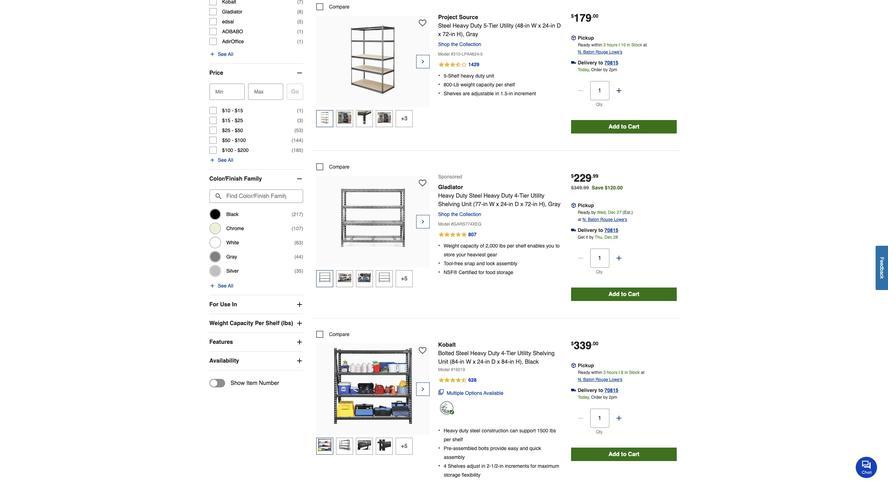 Task type: locate. For each thing, give the bounding box(es) containing it.
0 vertical spatial hours
[[607, 42, 618, 47]]

all for price
[[228, 157, 234, 163]]

snap
[[465, 261, 476, 267]]

2 vertical spatial at
[[641, 371, 645, 376]]

truck filled image
[[572, 60, 576, 65], [572, 228, 576, 233], [572, 388, 576, 393]]

minus image
[[578, 87, 585, 94], [578, 255, 585, 262], [578, 415, 585, 422]]

gladiator for gladiator
[[222, 9, 242, 14]]

d inside project source steel heavy duty 5-tier utility (48-in w x 24-in d x 72-in h), gray
[[557, 23, 561, 29]]

shop up model # 310-lpa4824-5
[[439, 41, 450, 47]]

) for chrome
[[302, 226, 303, 232]]

+5 button for get
[[396, 271, 413, 288]]

$15 down $10
[[222, 118, 231, 123]]

gallery item 0 image
[[334, 19, 412, 97], [334, 180, 412, 258], [334, 348, 412, 426]]

unit left (77-
[[462, 201, 472, 208]]

1 within from the top
[[592, 42, 603, 47]]

assembly
[[497, 261, 518, 267], [444, 455, 465, 461]]

1 see all button from the top
[[210, 51, 234, 58]]

shelves right 4
[[448, 464, 466, 470]]

add to cart button for 179
[[572, 120, 678, 134]]

gray
[[466, 31, 479, 38], [549, 201, 561, 208], [227, 254, 237, 260]]

4- inside kobalt bolted steel heavy duty 4-tier utility shelving unit (84-in w x 24-in d x 84-in h), black model # 19019
[[502, 351, 507, 357]]

1 vertical spatial the
[[451, 212, 458, 217]]

| inside ready within 3 hours | 10 in stock at n. baton rouge lowe's
[[619, 42, 620, 47]]

at inside ready within 3 hours | 6 in stock at n. baton rouge lowe's
[[641, 371, 645, 376]]

heavy inside project source steel heavy duty 5-tier utility (48-in w x 24-in d x 72-in h), gray
[[453, 23, 469, 29]]

steel up (77-
[[469, 193, 482, 199]]

1 pickup image from the top
[[572, 35, 576, 40]]

1 ) from the top
[[302, 9, 303, 14]]

3 model from the top
[[439, 368, 450, 373]]

9 ) from the top
[[302, 148, 303, 153]]

per inside • 5-shelf heavy duty unit • 800-lb weight capacity per shelf • shelves are adjustable in 1.5-in increment
[[496, 82, 503, 88]]

h),
[[457, 31, 465, 38], [539, 201, 547, 208], [516, 359, 524, 366]]

lowe's inside ready within 3 hours | 6 in stock at n. baton rouge lowe's
[[610, 378, 623, 383]]

storage inside • heavy duty steel construction can support 1500 lbs per shelf • pre-assembled bolts provide easy and quick assembly • 4 shelves adjust in 2-1/2-in increments for maximum storage flexibility
[[444, 473, 461, 479]]

for left food
[[479, 270, 485, 276]]

kobalt
[[439, 342, 456, 349]]

72- inside gladiator heavy duty steel heavy duty 4-tier utility shelving unit (77-in w x 24-in d x 72-in h), gray
[[525, 201, 533, 208]]

1 vertical spatial h),
[[539, 201, 547, 208]]

gladiator down sponsored on the top of page
[[439, 184, 463, 191]]

delivery
[[578, 60, 598, 66], [578, 228, 598, 233], [578, 388, 598, 394]]

0 vertical spatial gallery item 0 image
[[334, 19, 412, 97]]

1 vertical spatial unit
[[439, 359, 449, 366]]

pre-
[[444, 446, 453, 452]]

are
[[463, 91, 470, 97]]

1 vertical spatial 3
[[299, 118, 302, 123]]

f e e d b a c k
[[880, 257, 886, 279]]

in inside ready within 3 hours | 6 in stock at n. baton rouge lowe's
[[625, 371, 628, 376]]

- down $15 - $25
[[232, 128, 234, 133]]

2 | from the top
[[619, 371, 620, 376]]

310-
[[454, 52, 462, 57]]

baton for 179
[[584, 50, 595, 55]]

baton inside ready within 3 hours | 6 in stock at n. baton rouge lowe's
[[584, 378, 595, 383]]

see all down "adiroffice"
[[218, 51, 234, 57]]

- for $10
[[232, 108, 234, 113]]

2 +5 from the top
[[401, 444, 408, 450]]

n. down the 179 at the top of the page
[[578, 50, 583, 55]]

$ inside $ 339 .00
[[572, 341, 574, 347]]

3 1 from the top
[[299, 108, 302, 113]]

minus image down "185"
[[296, 176, 303, 183]]

and down heaviest
[[477, 261, 485, 267]]

shop
[[439, 41, 450, 47], [439, 212, 450, 217]]

2 pickup image from the top
[[572, 203, 576, 208]]

0 vertical spatial shelving
[[439, 201, 460, 208]]

features button
[[210, 333, 303, 352]]

steel
[[470, 429, 481, 434]]

dec left 28 on the right top
[[605, 235, 613, 240]]

0 vertical spatial 5-
[[484, 23, 489, 29]]

steel inside kobalt bolted steel heavy duty 4-tier utility shelving unit (84-in w x 24-in d x 84-in h), black model # 19019
[[456, 351, 469, 357]]

shelving inside gladiator heavy duty steel heavy duty 4-tier utility shelving unit (77-in w x 24-in d x 72-in h), gray
[[439, 201, 460, 208]]

the for 2nd shop the collection link from the bottom of the page
[[451, 41, 458, 47]]

1 horizontal spatial shelf
[[448, 73, 460, 79]]

1 shop from the top
[[439, 41, 450, 47]]

unit
[[462, 201, 472, 208], [439, 359, 449, 366]]

4
[[444, 464, 447, 470]]

1 # from the top
[[451, 52, 454, 57]]

.00 for 339
[[592, 341, 599, 347]]

24-
[[543, 23, 551, 29], [501, 201, 509, 208], [478, 359, 486, 366]]

per down 807 button
[[507, 244, 515, 249]]

see all down $100 - $200
[[218, 157, 234, 163]]

$ 339 .00
[[572, 340, 599, 352]]

dec left 27
[[609, 210, 616, 215]]

1 vertical spatial 70815
[[605, 228, 619, 233]]

70815 up 28 on the right top
[[605, 228, 619, 233]]

0 vertical spatial at
[[644, 42, 647, 47]]

0 horizontal spatial assembly
[[444, 455, 465, 461]]

baton
[[584, 50, 595, 55], [588, 217, 600, 222], [584, 378, 595, 383]]

stock inside ready within 3 hours | 10 in stock at n. baton rouge lowe's
[[632, 42, 643, 47]]

hours inside ready within 3 hours | 6 in stock at n. baton rouge lowe's
[[607, 371, 618, 376]]

model for model # 310-lpa4824-5
[[439, 52, 450, 57]]

5- inside project source steel heavy duty 5-tier utility (48-in w x 24-in d x 72-in h), gray
[[484, 23, 489, 29]]

in
[[526, 23, 530, 29], [551, 23, 556, 29], [451, 31, 456, 38], [627, 42, 631, 47], [496, 91, 500, 97], [509, 91, 513, 97], [484, 201, 488, 208], [509, 201, 514, 208], [533, 201, 538, 208], [460, 359, 465, 366], [486, 359, 490, 366], [510, 359, 515, 366], [625, 371, 628, 376], [482, 464, 486, 470], [500, 464, 504, 470]]

pickup down $ 179 .00
[[578, 35, 595, 41]]

the
[[451, 41, 458, 47], [451, 212, 458, 217]]

- right $10
[[232, 108, 234, 113]]

0 vertical spatial +5 button
[[396, 271, 413, 288]]

1 vertical spatial $15
[[222, 118, 231, 123]]

to
[[599, 60, 604, 66], [622, 124, 627, 130], [599, 228, 604, 233], [556, 244, 560, 249], [622, 292, 627, 298], [599, 388, 604, 394], [622, 452, 627, 458]]

at inside ready within 3 hours | 10 in stock at n. baton rouge lowe's
[[644, 42, 647, 47]]

• left 4
[[439, 464, 441, 470]]

$25 down $15 - $25
[[222, 128, 231, 133]]

2 horizontal spatial shelf
[[516, 244, 527, 249]]

shop for first shop the collection link from the bottom of the page
[[439, 212, 450, 217]]

see all button for price
[[210, 157, 234, 164]]

1 vertical spatial stepper number input field with increment and decrement buttons number field
[[591, 249, 610, 268]]

show item number element
[[210, 380, 279, 388]]

capacity
[[477, 82, 495, 88], [461, 244, 479, 249]]

$
[[572, 13, 574, 19], [572, 173, 574, 179], [572, 341, 574, 347]]

unit down bolted
[[439, 359, 449, 366]]

3 ( 1 ) from the top
[[297, 108, 303, 113]]

| inside ready within 3 hours | 6 in stock at n. baton rouge lowe's
[[619, 371, 620, 376]]

3 gallery item 0 image from the top
[[334, 348, 412, 426]]

( for gladiator
[[297, 9, 299, 14]]

1 ready from the top
[[578, 42, 591, 47]]

pickup for 339
[[578, 363, 595, 369]]

1 vertical spatial cart
[[629, 292, 640, 298]]

shop for 2nd shop the collection link from the bottom of the page
[[439, 41, 450, 47]]

13 ) from the top
[[302, 254, 303, 260]]

2 ) from the top
[[302, 19, 303, 24]]

628 button
[[439, 377, 563, 385]]

within inside ready within 3 hours | 6 in stock at n. baton rouge lowe's
[[592, 371, 603, 376]]

lowe's down 27
[[615, 217, 628, 222]]

shelves down 800-
[[444, 91, 462, 97]]

ready within 3 hours | 6 in stock at n. baton rouge lowe's
[[578, 371, 645, 383]]

( 1 ) for aobabo
[[297, 29, 303, 34]]

1 vertical spatial .00
[[592, 341, 599, 347]]

see down $100 - $200
[[218, 157, 227, 163]]

model # 310-lpa4824-5
[[439, 52, 483, 57]]

2 vertical spatial 3
[[604, 371, 606, 376]]

2 # from the top
[[451, 222, 454, 227]]

qty.
[[596, 102, 604, 107], [596, 270, 604, 275], [596, 430, 604, 435]]

1 gallery item 0 image from the top
[[334, 19, 412, 97]]

steel inside project source steel heavy duty 5-tier utility (48-in w x 24-in d x 72-in h), gray
[[439, 23, 451, 29]]

2 hours from the top
[[607, 371, 618, 376]]

assembly inside • heavy duty steel construction can support 1500 lbs per shelf • pre-assembled bolts provide easy and quick assembly • 4 shelves adjust in 2-1/2-in increments for maximum storage flexibility
[[444, 455, 465, 461]]

0 vertical spatial add to cart button
[[572, 120, 678, 134]]

3 cart from the top
[[629, 452, 640, 458]]

pickup image down $349.99
[[572, 203, 576, 208]]

2 today from the top
[[578, 396, 590, 400]]

( 35 )
[[295, 269, 303, 274]]

plus image inside see all button
[[210, 157, 215, 163]]

2 vertical spatial utility
[[518, 351, 532, 357]]

baton down actual price $179.00 element
[[584, 50, 595, 55]]

2 vertical spatial per
[[444, 438, 451, 443]]

delivery to 70815 for 339
[[578, 388, 619, 394]]

• down black "image"
[[439, 428, 441, 435]]

1 minus image from the top
[[296, 69, 303, 77]]

gladiator inside gladiator heavy duty steel heavy duty 4-tier utility shelving unit (77-in w x 24-in d x 72-in h), gray
[[439, 184, 463, 191]]

1 shop the collection from the top
[[439, 41, 482, 47]]

lowe's inside ready within 3 hours | 10 in stock at n. baton rouge lowe's
[[610, 50, 623, 55]]

chevron right image
[[420, 58, 426, 65], [420, 386, 426, 393]]

3 left 6
[[604, 371, 606, 376]]

.00 inside $ 179 .00
[[592, 13, 599, 19]]

1 vertical spatial duty
[[460, 429, 469, 434]]

shop the collection
[[439, 41, 482, 47], [439, 212, 482, 217]]

see down silver
[[218, 283, 227, 289]]

gars774xeg
[[454, 222, 482, 227]]

1 vertical spatial order
[[592, 396, 603, 400]]

model inside kobalt bolted steel heavy duty 4-tier utility shelving unit (84-in w x 24-in d x 84-in h), black model # 19019
[[439, 368, 450, 373]]

8 • from the top
[[439, 446, 441, 452]]

.00 inside $ 339 .00
[[592, 341, 599, 347]]

5- left (48-
[[484, 23, 489, 29]]

plus image right (lbs)
[[296, 320, 303, 327]]

actual price $339.00 element
[[572, 340, 599, 352]]

+5 button
[[396, 271, 413, 288], [396, 438, 413, 455]]

1 horizontal spatial 5
[[481, 52, 483, 57]]

0 vertical spatial today , order by 2pm
[[578, 67, 618, 72]]

1 cart from the top
[[629, 124, 640, 130]]

1 2pm from the top
[[609, 67, 618, 72]]

4 ) from the top
[[302, 39, 303, 44]]

storage right food
[[497, 270, 514, 276]]

thumbnail image
[[318, 111, 332, 125], [338, 111, 352, 125], [358, 111, 372, 125], [378, 111, 391, 125], [318, 272, 332, 285], [338, 272, 352, 285], [358, 272, 372, 285], [378, 272, 391, 285], [318, 439, 332, 453], [338, 439, 352, 453], [358, 439, 372, 453], [378, 439, 391, 453]]

black image
[[440, 402, 454, 416]]

plus image up color/finish
[[210, 157, 215, 163]]

for use in
[[210, 302, 237, 308]]

0 horizontal spatial 5
[[299, 19, 302, 24]]

1 vertical spatial ready
[[578, 210, 591, 215]]

compare inside 1002864606 element
[[329, 4, 350, 9]]

# up 5 stars image
[[451, 222, 454, 227]]

( 1 ) for adiroffice
[[297, 39, 303, 44]]

6 ) from the top
[[302, 118, 303, 123]]

heaviest
[[468, 252, 486, 258]]

1
[[299, 29, 302, 34], [299, 39, 302, 44], [299, 108, 302, 113]]

rouge inside ready within 3 hours | 6 in stock at n. baton rouge lowe's
[[596, 378, 609, 383]]

• left 800-
[[439, 82, 441, 88]]

today
[[578, 67, 590, 72], [578, 396, 590, 400]]

1 vertical spatial collection
[[460, 212, 482, 217]]

steel for project
[[439, 23, 451, 29]]

heart outline image
[[419, 179, 427, 187]]

1 horizontal spatial 4-
[[515, 193, 520, 199]]

1 vertical spatial 2pm
[[609, 396, 618, 400]]

1 vertical spatial $100
[[222, 148, 233, 153]]

hours inside ready within 3 hours | 10 in stock at n. baton rouge lowe's
[[607, 42, 618, 47]]

n. inside the ready by wed, dec 27 (est.) at n. baton rouge lowe's
[[583, 217, 587, 222]]

| left 6
[[619, 371, 620, 376]]

and inside • weight capacity of 2,000 lbs per shelf enables you to store your heaviest gear • tool-free snap and lock assembly • nsf® certified for food storage
[[477, 261, 485, 267]]

( for chrome
[[292, 226, 294, 232]]

0 vertical spatial |
[[619, 42, 620, 47]]

2 vertical spatial see all
[[218, 283, 234, 289]]

enables
[[528, 244, 545, 249]]

# inside kobalt bolted steel heavy duty 4-tier utility shelving unit (84-in w x 24-in d x 84-in h), black model # 19019
[[451, 368, 454, 373]]

5 up 1429 button
[[481, 52, 483, 57]]

for left maximum
[[531, 464, 537, 470]]

5- inside • 5-shelf heavy duty unit • 800-lb weight capacity per shelf • shelves are adjustable in 1.5-in increment
[[444, 73, 448, 79]]

1 vertical spatial tier
[[520, 193, 529, 199]]

2 shop the collection link from the top
[[439, 212, 484, 217]]

2 vertical spatial stepper number input field with increment and decrement buttons number field
[[591, 409, 610, 429]]

e up the b
[[880, 263, 886, 266]]

44
[[296, 254, 302, 260]]

5- up 800-
[[444, 73, 448, 79]]

tier inside gladiator heavy duty steel heavy duty 4-tier utility shelving unit (77-in w x 24-in d x 72-in h), gray
[[520, 193, 529, 199]]

, for 179
[[590, 67, 591, 72]]

n. inside ready within 3 hours | 10 in stock at n. baton rouge lowe's
[[578, 50, 583, 55]]

1 vertical spatial storage
[[444, 473, 461, 479]]

2 vertical spatial steel
[[456, 351, 469, 357]]

1 vertical spatial within
[[592, 371, 603, 376]]

1 vertical spatial at
[[578, 217, 582, 222]]

within for 339
[[592, 371, 603, 376]]

2 shop from the top
[[439, 212, 450, 217]]

3 delivery to 70815 from the top
[[578, 388, 619, 394]]

today , order by 2pm for 179
[[578, 67, 618, 72]]

1 horizontal spatial storage
[[497, 270, 514, 276]]

utility for (48-
[[500, 23, 514, 29]]

minus image inside color/finish family button
[[296, 176, 303, 183]]

2 minus image from the top
[[296, 176, 303, 183]]

model for model # gars774xeg
[[439, 222, 450, 227]]

# for 310-lpa4824-5
[[451, 52, 454, 57]]

$349.99 save $120.00
[[572, 185, 623, 191]]

628
[[469, 378, 477, 383]]

0 vertical spatial gladiator
[[222, 9, 242, 14]]

3 70815 button from the top
[[605, 387, 619, 394]]

0 vertical spatial 24-
[[543, 23, 551, 29]]

truck filled image for 339
[[572, 388, 576, 393]]

assembled
[[453, 446, 477, 452]]

70815 for 179
[[605, 60, 619, 66]]

compare inside 1000003004 element
[[329, 164, 350, 170]]

2 model from the top
[[439, 222, 450, 227]]

7 • from the top
[[439, 428, 441, 435]]

stepper number input field with increment and decrement buttons number field for 179
[[591, 81, 610, 100]]

lbs inside • weight capacity of 2,000 lbs per shelf enables you to store your heaviest gear • tool-free snap and lock assembly • nsf® certified for food storage
[[500, 244, 506, 249]]

( for white
[[295, 240, 296, 246]]

0 vertical spatial ready
[[578, 42, 591, 47]]

0 horizontal spatial d
[[492, 359, 496, 366]]

2 all from the top
[[228, 157, 234, 163]]

2 • from the top
[[439, 82, 441, 88]]

0 vertical spatial shop
[[439, 41, 450, 47]]

chevron right image
[[420, 218, 426, 226]]

2 collection from the top
[[460, 212, 482, 217]]

today , order by 2pm down ready within 3 hours | 10 in stock at n. baton rouge lowe's
[[578, 67, 618, 72]]

) for aobabo
[[302, 29, 303, 34]]

chevron right image for 179
[[420, 58, 426, 65]]

2pm down ready within 3 hours | 10 in stock at n. baton rouge lowe's
[[609, 67, 618, 72]]

delivery to 70815 down ready within 3 hours | 10 in stock at n. baton rouge lowe's
[[578, 60, 619, 66]]

1 heart outline image from the top
[[419, 19, 427, 27]]

1 vertical spatial steel
[[469, 193, 482, 199]]

# up 3.5 stars image on the top
[[451, 52, 454, 57]]

1 vertical spatial shop the collection link
[[439, 212, 484, 217]]

2 the from the top
[[451, 212, 458, 217]]

model left 310-
[[439, 52, 450, 57]]

flexibility
[[462, 473, 481, 479]]

for use in button
[[210, 296, 303, 314]]

k
[[880, 277, 886, 279]]

white
[[227, 240, 239, 246]]

2 vertical spatial delivery
[[578, 388, 598, 394]]

3
[[604, 42, 606, 47], [299, 118, 302, 123], [604, 371, 606, 376]]

today for 179
[[578, 67, 590, 72]]

tier
[[489, 23, 499, 29], [520, 193, 529, 199], [507, 351, 516, 357]]

0 horizontal spatial $15
[[222, 118, 231, 123]]

e
[[880, 260, 886, 263], [880, 263, 886, 266]]

shelf left the enables
[[516, 244, 527, 249]]

lowe's down 6
[[610, 378, 623, 383]]

1 +5 from the top
[[401, 276, 408, 282]]

0 vertical spatial shop the collection link
[[439, 41, 484, 47]]

family
[[244, 176, 262, 182]]

0 horizontal spatial shelving
[[439, 201, 460, 208]]

$ 229 .99
[[572, 172, 599, 184]]

0 horizontal spatial 24-
[[478, 359, 486, 366]]

0 horizontal spatial 72-
[[443, 31, 451, 38]]

see all button down silver
[[210, 283, 234, 290]]

1 truck filled image from the top
[[572, 60, 576, 65]]

$ inside $ 179 .00
[[572, 13, 574, 19]]

3 up 53
[[299, 118, 302, 123]]

2 vertical spatial see
[[218, 283, 227, 289]]

3 qty. from the top
[[596, 430, 604, 435]]

4- inside gladiator heavy duty steel heavy duty 4-tier utility shelving unit (77-in w x 24-in d x 72-in h), gray
[[515, 193, 520, 199]]

1 vertical spatial dec
[[605, 235, 613, 240]]

1 ( 1 ) from the top
[[297, 29, 303, 34]]

all down $100 - $200
[[228, 157, 234, 163]]

3 70815 from the top
[[605, 388, 619, 394]]

1 vertical spatial |
[[619, 371, 620, 376]]

delivery up it
[[578, 228, 598, 233]]

1 70815 from the top
[[605, 60, 619, 66]]

add to cart button
[[572, 120, 678, 134], [572, 288, 678, 301], [572, 448, 678, 462]]

( 63 )
[[295, 240, 303, 246]]

utility
[[500, 23, 514, 29], [531, 193, 545, 199], [518, 351, 532, 357]]

2 $ from the top
[[572, 173, 574, 179]]

1 horizontal spatial $50
[[235, 128, 243, 133]]

w right (77-
[[490, 201, 495, 208]]

1 , from the top
[[590, 67, 591, 72]]

assembly down pre-
[[444, 455, 465, 461]]

model
[[439, 52, 450, 57], [439, 222, 450, 227], [439, 368, 450, 373]]

d left the 179 at the top of the page
[[557, 23, 561, 29]]

model up 5 stars image
[[439, 222, 450, 227]]

3 delivery from the top
[[578, 388, 598, 394]]

1 today from the top
[[578, 67, 590, 72]]

steel down project
[[439, 23, 451, 29]]

5 down 8
[[299, 19, 302, 24]]

0 vertical spatial gray
[[466, 31, 479, 38]]

shelf inside • weight capacity of 2,000 lbs per shelf enables you to store your heaviest gear • tool-free snap and lock assembly • nsf® certified for food storage
[[516, 244, 527, 249]]

see all button
[[210, 51, 234, 58], [210, 157, 234, 164], [210, 283, 234, 290]]

3 inside ready within 3 hours | 6 in stock at n. baton rouge lowe's
[[604, 371, 606, 376]]

70815 down ready within 3 hours | 6 in stock at n. baton rouge lowe's
[[605, 388, 619, 394]]

| for 179
[[619, 42, 620, 47]]

2 vertical spatial baton
[[584, 378, 595, 383]]

0 vertical spatial steel
[[439, 23, 451, 29]]

add to cart button for 339
[[572, 448, 678, 462]]

| for 339
[[619, 371, 620, 376]]

( 3 )
[[297, 118, 303, 123]]

2 , from the top
[[590, 396, 591, 400]]

the for first shop the collection link from the bottom of the page
[[451, 212, 458, 217]]

to inside • weight capacity of 2,000 lbs per shelf enables you to store your heaviest gear • tool-free snap and lock assembly • nsf® certified for food storage
[[556, 244, 560, 249]]

n. baton rouge lowe's button for 339
[[578, 377, 623, 384]]

sponsored
[[439, 174, 463, 180]]

capacity up heaviest
[[461, 244, 479, 249]]

2 vertical spatial model
[[439, 368, 450, 373]]

shelf inside • 5-shelf heavy duty unit • 800-lb weight capacity per shelf • shelves are adjustable in 1.5-in increment
[[505, 82, 515, 88]]

within inside ready within 3 hours | 10 in stock at n. baton rouge lowe's
[[592, 42, 603, 47]]

heavy inside • heavy duty steel construction can support 1500 lbs per shelf • pre-assembled bolts provide easy and quick assembly • 4 shelves adjust in 2-1/2-in increments for maximum storage flexibility
[[444, 429, 458, 434]]

delivery to 70815 up "get it by thu, dec 28" at right top
[[578, 228, 619, 233]]

3 ) from the top
[[302, 29, 303, 34]]

weight up features on the left of the page
[[210, 321, 228, 327]]

order for 179
[[592, 67, 603, 72]]

plus image
[[210, 51, 215, 57], [616, 87, 623, 94], [210, 283, 215, 289], [296, 339, 303, 346], [296, 358, 303, 365], [616, 415, 623, 422]]

minus image
[[296, 69, 303, 77], [296, 176, 303, 183]]

weight inside button
[[210, 321, 228, 327]]

$15 up $15 - $25
[[235, 108, 243, 113]]

$100 down $50 - $100
[[222, 148, 233, 153]]

4.5 stars image
[[439, 377, 477, 385]]

1 order from the top
[[592, 67, 603, 72]]

2 compare from the top
[[329, 164, 350, 170]]

within left 6
[[592, 371, 603, 376]]

heavy
[[461, 73, 474, 79]]

pickup image for +5
[[572, 203, 576, 208]]

color/finish
[[210, 176, 243, 182]]

3 all from the top
[[228, 283, 234, 289]]

( for aobabo
[[297, 29, 299, 34]]

807
[[469, 232, 477, 238]]

1 horizontal spatial steel
[[456, 351, 469, 357]]

1.5-
[[501, 91, 510, 97]]

black up the chrome
[[227, 212, 239, 217]]

0 vertical spatial cart
[[629, 124, 640, 130]]

2 +5 button from the top
[[396, 438, 413, 455]]

24- right (48-
[[543, 23, 551, 29]]

stock inside ready within 3 hours | 6 in stock at n. baton rouge lowe's
[[630, 371, 640, 376]]

duty left unit
[[476, 73, 485, 79]]

) for white
[[302, 240, 303, 246]]

edsal
[[222, 19, 234, 24]]

, for 339
[[590, 396, 591, 400]]

2 truck filled image from the top
[[572, 228, 576, 233]]

collection up gars774xeg
[[460, 212, 482, 217]]

2 see all from the top
[[218, 157, 234, 163]]

$15
[[235, 108, 243, 113], [222, 118, 231, 123]]

3 pickup from the top
[[578, 363, 595, 369]]

2 .00 from the top
[[592, 341, 599, 347]]

1/2-
[[492, 464, 500, 470]]

n. baton rouge lowe's button
[[578, 48, 623, 56], [583, 216, 628, 223], [578, 377, 623, 384]]

• left tool-
[[439, 261, 441, 267]]

1 pickup from the top
[[578, 35, 595, 41]]

x
[[539, 23, 541, 29], [439, 31, 441, 38], [497, 201, 499, 208], [521, 201, 524, 208], [473, 359, 476, 366], [498, 359, 500, 366]]

utility inside kobalt bolted steel heavy duty 4-tier utility shelving unit (84-in w x 24-in d x 84-in h), black model # 19019
[[518, 351, 532, 357]]

within for 179
[[592, 42, 603, 47]]

1 add to cart button from the top
[[572, 120, 678, 134]]

0 vertical spatial order
[[592, 67, 603, 72]]

1000003004 element
[[317, 163, 350, 171]]

actual price $179.00 element
[[572, 12, 599, 24]]

2-
[[487, 464, 492, 470]]

) for adiroffice
[[302, 39, 303, 44]]

cart for 179
[[629, 124, 640, 130]]

) for edsal
[[302, 19, 303, 24]]

ready left the wed,
[[578, 210, 591, 215]]

0 vertical spatial h),
[[457, 31, 465, 38]]

qty. for 339
[[596, 430, 604, 435]]

n. inside ready within 3 hours | 6 in stock at n. baton rouge lowe's
[[578, 378, 583, 383]]

shop the collection up model # gars774xeg
[[439, 212, 482, 217]]

2 70815 from the top
[[605, 228, 619, 233]]

0 vertical spatial and
[[477, 261, 485, 267]]

0 vertical spatial within
[[592, 42, 603, 47]]

model left 19019
[[439, 368, 450, 373]]

1 vertical spatial n. baton rouge lowe's button
[[583, 216, 628, 223]]

3 inside ready within 3 hours | 10 in stock at n. baton rouge lowe's
[[604, 42, 606, 47]]

rouge inside ready within 3 hours | 10 in stock at n. baton rouge lowe's
[[596, 50, 609, 55]]

at right 6
[[641, 371, 645, 376]]

3 $ from the top
[[572, 341, 574, 347]]

1 horizontal spatial duty
[[476, 73, 485, 79]]

0 vertical spatial ,
[[590, 67, 591, 72]]

pickup for 179
[[578, 35, 595, 41]]

2 vertical spatial d
[[492, 359, 496, 366]]

1 compare from the top
[[329, 4, 350, 9]]

the up model # gars774xeg
[[451, 212, 458, 217]]

3 ready from the top
[[578, 371, 591, 376]]

n. down 339
[[578, 378, 583, 383]]

2 vertical spatial minus image
[[578, 415, 585, 422]]

2pm
[[609, 67, 618, 72], [609, 396, 618, 400]]

3 add to cart from the top
[[609, 452, 640, 458]]

pickup image
[[572, 35, 576, 40], [572, 203, 576, 208]]

1 horizontal spatial unit
[[462, 201, 472, 208]]

0 vertical spatial stock
[[632, 42, 643, 47]]

utility for shelving
[[518, 351, 532, 357]]

1 horizontal spatial h),
[[516, 359, 524, 366]]

1 minus image from the top
[[578, 87, 585, 94]]

3 stepper number input field with increment and decrement buttons number field from the top
[[591, 409, 610, 429]]

1 vertical spatial delivery
[[578, 228, 598, 233]]

0 vertical spatial ( 1 )
[[297, 29, 303, 34]]

• left nsf® on the bottom of page
[[439, 270, 441, 276]]

shelves
[[444, 91, 462, 97], [448, 464, 466, 470]]

minus image inside 'price' button
[[296, 69, 303, 77]]

+5 for get
[[401, 276, 408, 282]]

lb
[[454, 82, 460, 88]]

( 53 )
[[295, 128, 303, 133]]

black right 84-
[[525, 359, 539, 366]]

shelf inside • 5-shelf heavy duty unit • 800-lb weight capacity per shelf • shelves are adjustable in 1.5-in increment
[[448, 73, 460, 79]]

2 ( 1 ) from the top
[[297, 39, 303, 44]]

1 $ from the top
[[572, 13, 574, 19]]

1 delivery to 70815 from the top
[[578, 60, 619, 66]]

2 add to cart from the top
[[609, 292, 640, 298]]

3 for 339
[[604, 371, 606, 376]]

| left 10
[[619, 42, 620, 47]]

1 horizontal spatial 5-
[[484, 23, 489, 29]]

( for $50 - $100
[[292, 138, 294, 143]]

- down the $25 - $50
[[232, 138, 234, 143]]

baton inside ready within 3 hours | 10 in stock at n. baton rouge lowe's
[[584, 50, 595, 55]]

weight up store
[[444, 244, 459, 249]]

n. baton rouge lowe's button for 179
[[578, 48, 623, 56]]

2 see all button from the top
[[210, 157, 234, 164]]

- for $15
[[232, 118, 234, 123]]

1 vertical spatial +5 button
[[396, 438, 413, 455]]

0 horizontal spatial for
[[479, 270, 485, 276]]

1 • from the top
[[439, 73, 441, 79]]

2 horizontal spatial per
[[507, 244, 515, 249]]

at for 179
[[644, 42, 647, 47]]

Stepper number input field with increment and decrement buttons number field
[[591, 81, 610, 100], [591, 249, 610, 268], [591, 409, 610, 429]]

1 model from the top
[[439, 52, 450, 57]]

3.5 stars image
[[439, 61, 480, 69]]

shop the collection up model # 310-lpa4824-5
[[439, 41, 482, 47]]

( 44 )
[[295, 254, 303, 260]]

n. baton rouge lowe's button down 6
[[578, 377, 623, 384]]

at for 339
[[641, 371, 645, 376]]

6 • from the top
[[439, 270, 441, 276]]

wed,
[[597, 210, 607, 215]]

) for $10 - $15
[[302, 108, 303, 113]]

1 vertical spatial stock
[[630, 371, 640, 376]]

heart outline image left bolted
[[419, 347, 427, 355]]

24- inside kobalt bolted steel heavy duty 4-tier utility shelving unit (84-in w x 24-in d x 84-in h), black model # 19019
[[478, 359, 486, 366]]

1 vertical spatial shop the collection
[[439, 212, 482, 217]]

1 collection from the top
[[460, 41, 482, 47]]

35
[[296, 269, 302, 274]]

1 the from the top
[[451, 41, 458, 47]]

f e e d b a c k button
[[876, 246, 889, 291]]

, down ready within 3 hours | 10 in stock at n. baton rouge lowe's
[[590, 67, 591, 72]]

per up pre-
[[444, 438, 451, 443]]

# down the (84-
[[451, 368, 454, 373]]

229
[[574, 172, 592, 184]]

chrome
[[227, 226, 244, 232]]

shop the collection link up model # gars774xeg
[[439, 212, 484, 217]]

1 for aobabo
[[299, 29, 302, 34]]

1 | from the top
[[619, 42, 620, 47]]

tier inside project source steel heavy duty 5-tier utility (48-in w x 24-in d x 72-in h), gray
[[489, 23, 499, 29]]

utility inside project source steel heavy duty 5-tier utility (48-in w x 24-in d x 72-in h), gray
[[500, 23, 514, 29]]

go
[[291, 89, 299, 95]]

rouge for 339
[[596, 378, 609, 383]]

availability button
[[210, 352, 303, 371]]

27
[[617, 210, 622, 215]]

$ inside $ 229 .99
[[572, 173, 574, 179]]

0 vertical spatial n. baton rouge lowe's button
[[578, 48, 623, 56]]

2 vertical spatial w
[[466, 359, 472, 366]]

• down 5 stars image
[[439, 243, 441, 250]]

in inside ready within 3 hours | 10 in stock at n. baton rouge lowe's
[[627, 42, 631, 47]]

shelf up lb
[[448, 73, 460, 79]]

hours
[[607, 42, 618, 47], [607, 371, 618, 376]]

heart outline image
[[419, 19, 427, 27], [419, 347, 427, 355]]

3 # from the top
[[451, 368, 454, 373]]

( for $100 - $200
[[292, 148, 294, 153]]

chat invite button image
[[857, 457, 878, 479]]

1002864606 element
[[317, 3, 350, 10]]

1 vertical spatial model
[[439, 222, 450, 227]]

1 vertical spatial truck filled image
[[572, 228, 576, 233]]

24- left 84-
[[478, 359, 486, 366]]

5 stars image
[[439, 231, 477, 239]]

2 pickup from the top
[[578, 203, 595, 209]]

- up the $25 - $50
[[232, 118, 234, 123]]

2 vertical spatial add to cart button
[[572, 448, 678, 462]]

1 vertical spatial compare
[[329, 164, 350, 170]]

steel for kobalt
[[456, 351, 469, 357]]

unit inside kobalt bolted steel heavy duty 4-tier utility shelving unit (84-in w x 24-in d x 84-in h), black model # 19019
[[439, 359, 449, 366]]

24- right (77-
[[501, 201, 509, 208]]

$50 up $50 - $100
[[235, 128, 243, 133]]

11 ) from the top
[[302, 226, 303, 232]]

0 vertical spatial minus image
[[578, 87, 585, 94]]

collection for first shop the collection link from the bottom of the page
[[460, 212, 482, 217]]

1 vertical spatial see all
[[218, 157, 234, 163]]

0 horizontal spatial per
[[444, 438, 451, 443]]

1 horizontal spatial $15
[[235, 108, 243, 113]]

0 vertical spatial qty.
[[596, 102, 604, 107]]

2 vertical spatial qty.
[[596, 430, 604, 435]]

at right 10
[[644, 42, 647, 47]]

plus image
[[210, 157, 215, 163], [616, 255, 623, 262], [296, 302, 303, 309], [296, 320, 303, 327]]

adjustable
[[472, 91, 494, 97]]

1 70815 button from the top
[[605, 59, 619, 66]]

collection
[[460, 41, 482, 47], [460, 212, 482, 217]]

• weight capacity of 2,000 lbs per shelf enables you to store your heaviest gear • tool-free snap and lock assembly • nsf® certified for food storage
[[439, 243, 560, 276]]

compare inside 1003125234 "element"
[[329, 332, 350, 338]]

•
[[439, 73, 441, 79], [439, 82, 441, 88], [439, 91, 441, 97], [439, 243, 441, 250], [439, 261, 441, 267], [439, 270, 441, 276], [439, 428, 441, 435], [439, 446, 441, 452], [439, 464, 441, 470]]

1 add to cart from the top
[[609, 124, 640, 130]]

3 see from the top
[[218, 283, 227, 289]]

shelf up 1.5-
[[505, 82, 515, 88]]

2 heart outline image from the top
[[419, 347, 427, 355]]

lowe's down 10
[[610, 50, 623, 55]]

duty left the steel
[[460, 429, 469, 434]]



Task type: vqa. For each thing, say whether or not it's contained in the screenshot.


Task type: describe. For each thing, give the bounding box(es) containing it.
capacity inside • 5-shelf heavy duty unit • 800-lb weight capacity per shelf • shelves are adjustable in 1.5-in increment
[[477, 82, 495, 88]]

nsf®
[[444, 270, 458, 276]]

) for $100 - $200
[[302, 148, 303, 153]]

- for $50
[[232, 138, 234, 143]]

) for gray
[[302, 254, 303, 260]]

0 horizontal spatial black
[[227, 212, 239, 217]]

2pm for 179
[[609, 67, 618, 72]]

food
[[486, 270, 496, 276]]

) for $25 - $50
[[302, 128, 303, 133]]

$15 - $25
[[222, 118, 243, 123]]

2 qty. from the top
[[596, 270, 604, 275]]

(84-
[[450, 359, 460, 366]]

increments
[[505, 464, 530, 470]]

a
[[880, 272, 886, 274]]

$120.00
[[605, 185, 623, 191]]

lowe's for 339
[[610, 378, 623, 383]]

add for 339
[[609, 452, 620, 458]]

70815 for 339
[[605, 388, 619, 394]]

unit
[[487, 73, 495, 79]]

project source steel heavy duty 5-tier utility (48-in w x 24-in d x 72-in h), gray
[[439, 14, 561, 38]]

h), inside gladiator heavy duty steel heavy duty 4-tier utility shelving unit (77-in w x 24-in d x 72-in h), gray
[[539, 201, 547, 208]]

dec inside the ready by wed, dec 27 (est.) at n. baton rouge lowe's
[[609, 210, 616, 215]]

gray inside gladiator heavy duty steel heavy duty 4-tier utility shelving unit (77-in w x 24-in d x 72-in h), gray
[[549, 201, 561, 208]]

quick
[[530, 446, 542, 452]]

107
[[294, 226, 302, 232]]

) for silver
[[302, 269, 303, 274]]

ready for 179
[[578, 42, 591, 47]]

$50 - $100
[[222, 138, 246, 143]]

assembly inside • weight capacity of 2,000 lbs per shelf enables you to store your heaviest gear • tool-free snap and lock assembly • nsf® certified for food storage
[[497, 261, 518, 267]]

n. for 179
[[578, 50, 583, 55]]

by down ready within 3 hours | 6 in stock at n. baton rouge lowe's
[[604, 396, 608, 400]]

gallery item 0 image for 179
[[334, 19, 412, 97]]

for inside • heavy duty steel construction can support 1500 lbs per shelf • pre-assembled bolts provide easy and quick assembly • 4 shelves adjust in 2-1/2-in increments for maximum storage flexibility
[[531, 464, 537, 470]]

2 e from the top
[[880, 263, 886, 266]]

bolts
[[479, 446, 489, 452]]

2 add to cart button from the top
[[572, 288, 678, 301]]

0 vertical spatial $25
[[235, 118, 243, 123]]

delivery for 179
[[578, 60, 598, 66]]

weight
[[461, 82, 475, 88]]

( 144 )
[[292, 138, 303, 143]]

2 add from the top
[[609, 292, 620, 298]]

( for gray
[[295, 254, 296, 260]]

179
[[574, 12, 592, 24]]

stepper number input field with increment and decrement buttons number field for 339
[[591, 409, 610, 429]]

show
[[231, 381, 245, 387]]

24- inside project source steel heavy duty 5-tier utility (48-in w x 24-in d x 72-in h), gray
[[543, 23, 551, 29]]

stock for 339
[[630, 371, 640, 376]]

gear
[[488, 252, 497, 258]]

1500
[[538, 429, 549, 434]]

1 shop the collection link from the top
[[439, 41, 484, 47]]

shelf inside • heavy duty steel construction can support 1500 lbs per shelf • pre-assembled bolts provide easy and quick assembly • 4 shelves adjust in 2-1/2-in increments for maximum storage flexibility
[[453, 438, 463, 443]]

) for $50 - $100
[[302, 138, 303, 143]]

lowe's inside the ready by wed, dec 27 (est.) at n. baton rouge lowe's
[[615, 217, 628, 222]]

all for color/finish family
[[228, 283, 234, 289]]

shelf inside button
[[266, 321, 280, 327]]

per
[[255, 321, 264, 327]]

$ for 179
[[572, 13, 574, 19]]

1 see all from the top
[[218, 51, 234, 57]]

aobabo
[[222, 29, 243, 34]]

adjust
[[467, 464, 481, 470]]

217
[[294, 212, 302, 217]]

lbs inside • heavy duty steel construction can support 1500 lbs per shelf • pre-assembled bolts provide easy and quick assembly • 4 shelves adjust in 2-1/2-in increments for maximum storage flexibility
[[550, 429, 556, 434]]

rouge for 179
[[596, 50, 609, 55]]

duty inside • 5-shelf heavy duty unit • 800-lb weight capacity per shelf • shelves are adjustable in 1.5-in increment
[[476, 73, 485, 79]]

actual price $229.99 element
[[572, 172, 599, 184]]

you
[[547, 244, 555, 249]]

plus image inside availability button
[[296, 358, 303, 365]]

$100 - $200
[[222, 148, 249, 153]]

pickup image
[[572, 364, 576, 369]]

807 button
[[439, 231, 563, 239]]

construction
[[482, 429, 509, 434]]

show item number
[[231, 381, 279, 387]]

2 shop the collection from the top
[[439, 212, 482, 217]]

compare for 339
[[329, 332, 350, 338]]

$25 - $50
[[222, 128, 243, 133]]

max
[[254, 89, 264, 95]]

( for silver
[[295, 269, 296, 274]]

72- inside project source steel heavy duty 5-tier utility (48-in w x 24-in d x 72-in h), gray
[[443, 31, 451, 38]]

( 1 ) for $10 - $15
[[297, 108, 303, 113]]

multiple
[[447, 391, 464, 397]]

1 horizontal spatial $100
[[235, 138, 246, 143]]

truck filled image for 179
[[572, 60, 576, 65]]

w inside gladiator heavy duty steel heavy duty 4-tier utility shelving unit (77-in w x 24-in d x 72-in h), gray
[[490, 201, 495, 208]]

weight inside • weight capacity of 2,000 lbs per shelf enables you to store your heaviest gear • tool-free snap and lock assembly • nsf® certified for food storage
[[444, 244, 459, 249]]

84-
[[502, 359, 510, 366]]

plus image inside for use in "button"
[[296, 302, 303, 309]]

Find Color/Finish Family text field
[[210, 190, 303, 203]]

chevron right image for 339
[[420, 386, 426, 393]]

) for $15 - $25
[[302, 118, 303, 123]]

5 • from the top
[[439, 261, 441, 267]]

0 vertical spatial $50
[[235, 128, 243, 133]]

increment
[[515, 91, 537, 97]]

support
[[520, 429, 536, 434]]

w inside kobalt bolted steel heavy duty 4-tier utility shelving unit (84-in w x 24-in d x 84-in h), black model # 19019
[[466, 359, 472, 366]]

plus image down 28 on the right top
[[616, 255, 623, 262]]

) for gladiator
[[302, 9, 303, 14]]

2pm for 339
[[609, 396, 618, 400]]

gladiator for gladiator heavy duty steel heavy duty 4-tier utility shelving unit (77-in w x 24-in d x 72-in h), gray
[[439, 184, 463, 191]]

+3
[[401, 116, 408, 122]]

in
[[232, 302, 237, 308]]

certified
[[459, 270, 478, 276]]

w inside project source steel heavy duty 5-tier utility (48-in w x 24-in d x 72-in h), gray
[[532, 23, 537, 29]]

3 for 179
[[604, 42, 606, 47]]

unit inside gladiator heavy duty steel heavy duty 4-tier utility shelving unit (77-in w x 24-in d x 72-in h), gray
[[462, 201, 472, 208]]

h), inside kobalt bolted steel heavy duty 4-tier utility shelving unit (84-in w x 24-in d x 84-in h), black model # 19019
[[516, 359, 524, 366]]

shelves inside • heavy duty steel construction can support 1500 lbs per shelf • pre-assembled bolts provide easy and quick assembly • 4 shelves adjust in 2-1/2-in increments for maximum storage flexibility
[[448, 464, 466, 470]]

capacity
[[230, 321, 254, 327]]

24- inside gladiator heavy duty steel heavy duty 4-tier utility shelving unit (77-in w x 24-in d x 72-in h), gray
[[501, 201, 509, 208]]

minus image for 179
[[578, 87, 585, 94]]

1429 button
[[439, 61, 563, 69]]

plus image inside features button
[[296, 339, 303, 346]]

2 delivery from the top
[[578, 228, 598, 233]]

shelving inside kobalt bolted steel heavy duty 4-tier utility shelving unit (84-in w x 24-in d x 84-in h), black model # 19019
[[533, 351, 555, 357]]

weight capacity per shelf (lbs)
[[210, 321, 293, 327]]

provide
[[491, 446, 507, 452]]

- for $25
[[232, 128, 234, 133]]

d inside kobalt bolted steel heavy duty 4-tier utility shelving unit (84-in w x 24-in d x 84-in h), black model # 19019
[[492, 359, 496, 366]]

h), inside project source steel heavy duty 5-tier utility (48-in w x 24-in d x 72-in h), gray
[[457, 31, 465, 38]]

project
[[439, 14, 458, 20]]

features
[[210, 340, 233, 346]]

( for $15 - $25
[[297, 118, 299, 123]]

1 vertical spatial $50
[[222, 138, 231, 143]]

shelves inside • 5-shelf heavy duty unit • 800-lb weight capacity per shelf • shelves are adjustable in 1.5-in increment
[[444, 91, 462, 97]]

+3 button
[[396, 110, 413, 127]]

at inside the ready by wed, dec 27 (est.) at n. baton rouge lowe's
[[578, 217, 582, 222]]

- for $100
[[235, 148, 236, 153]]

1 e from the top
[[880, 260, 886, 263]]

lock
[[487, 261, 495, 267]]

storage inside • weight capacity of 2,000 lbs per shelf enables you to store your heaviest gear • tool-free snap and lock assembly • nsf® certified for food storage
[[497, 270, 514, 276]]

availability
[[210, 358, 239, 365]]

d inside gladiator heavy duty steel heavy duty 4-tier utility shelving unit (77-in w x 24-in d x 72-in h), gray
[[515, 201, 519, 208]]

• 5-shelf heavy duty unit • 800-lb weight capacity per shelf • shelves are adjustable in 1.5-in increment
[[439, 73, 537, 97]]

2 cart from the top
[[629, 292, 640, 298]]

.99
[[592, 173, 599, 179]]

ready for 339
[[578, 371, 591, 376]]

collection for 2nd shop the collection link from the bottom of the page
[[460, 41, 482, 47]]

silver
[[227, 269, 239, 274]]

2 70815 button from the top
[[605, 227, 619, 234]]

( for $25 - $50
[[295, 128, 296, 133]]

by right it
[[590, 235, 594, 240]]

3 • from the top
[[439, 91, 441, 97]]

( for edsal
[[297, 19, 299, 24]]

qty. for 179
[[596, 102, 604, 107]]

(est.)
[[623, 210, 633, 215]]

for inside • weight capacity of 2,000 lbs per shelf enables you to store your heaviest gear • tool-free snap and lock assembly • nsf® certified for food storage
[[479, 270, 485, 276]]

model # gars774xeg
[[439, 222, 482, 227]]

add to cart for 179
[[609, 124, 640, 130]]

see all for price
[[218, 157, 234, 163]]

min
[[216, 89, 224, 95]]

2 minus image from the top
[[578, 255, 585, 262]]

19019
[[454, 368, 466, 373]]

1 vertical spatial 5
[[481, 52, 483, 57]]

plus image inside 'weight capacity per shelf (lbs)' button
[[296, 320, 303, 327]]

add to cart for 339
[[609, 452, 640, 458]]

( for adiroffice
[[297, 39, 299, 44]]

multiple options available link
[[439, 390, 504, 397]]

tier for 5-
[[489, 23, 499, 29]]

70815 button for 179
[[605, 59, 619, 66]]

ready inside the ready by wed, dec 27 (est.) at n. baton rouge lowe's
[[578, 210, 591, 215]]

today for 339
[[578, 396, 590, 400]]

see for color/finish family
[[218, 283, 227, 289]]

0 vertical spatial $15
[[235, 108, 243, 113]]

by down ready within 3 hours | 10 in stock at n. baton rouge lowe's
[[604, 67, 608, 72]]

today , order by 2pm for 339
[[578, 396, 618, 400]]

per inside • heavy duty steel construction can support 1500 lbs per shelf • pre-assembled bolts provide easy and quick assembly • 4 shelves adjust in 2-1/2-in increments for maximum storage flexibility
[[444, 438, 451, 443]]

add for 179
[[609, 124, 620, 130]]

your
[[457, 252, 466, 258]]

number
[[259, 381, 279, 387]]

by inside the ready by wed, dec 27 (est.) at n. baton rouge lowe's
[[592, 210, 596, 215]]

$ for 229
[[572, 173, 574, 179]]

0 horizontal spatial $100
[[222, 148, 233, 153]]

2,000
[[486, 244, 498, 249]]

1 for adiroffice
[[299, 39, 302, 44]]

minus image for color/finish family
[[296, 176, 303, 183]]

rouge inside the ready by wed, dec 27 (est.) at n. baton rouge lowe's
[[601, 217, 613, 222]]

and inside • heavy duty steel construction can support 1500 lbs per shelf • pre-assembled bolts provide easy and quick assembly • 4 shelves adjust in 2-1/2-in increments for maximum storage flexibility
[[520, 446, 529, 452]]

cart for 339
[[629, 452, 640, 458]]

save
[[592, 185, 604, 191]]

339
[[574, 340, 592, 352]]

maximum
[[538, 464, 560, 470]]

delivery for 339
[[578, 388, 598, 394]]

capacity inside • weight capacity of 2,000 lbs per shelf enables you to store your heaviest gear • tool-free snap and lock assembly • nsf® certified for food storage
[[461, 244, 479, 249]]

free
[[455, 261, 463, 267]]

compare for 179
[[329, 4, 350, 9]]

order for 339
[[592, 396, 603, 400]]

utility inside gladiator heavy duty steel heavy duty 4-tier utility shelving unit (77-in w x 24-in d x 72-in h), gray
[[531, 193, 545, 199]]

baton inside the ready by wed, dec 27 (est.) at n. baton rouge lowe's
[[588, 217, 600, 222]]

b
[[880, 269, 886, 272]]

gray inside project source steel heavy duty 5-tier utility (48-in w x 24-in d x 72-in h), gray
[[466, 31, 479, 38]]

duty inside kobalt bolted steel heavy duty 4-tier utility shelving unit (84-in w x 24-in d x 84-in h), black model # 19019
[[488, 351, 500, 357]]

f
[[880, 257, 886, 260]]

source
[[459, 14, 479, 20]]

per inside • weight capacity of 2,000 lbs per shelf enables you to store your heaviest gear • tool-free snap and lock assembly • nsf® certified for food storage
[[507, 244, 515, 249]]

options
[[466, 391, 483, 397]]

was price $349.99 element
[[572, 183, 592, 191]]

minus image for price
[[296, 69, 303, 77]]

1 all from the top
[[228, 51, 234, 57]]

ready by wed, dec 27 (est.) at n. baton rouge lowe's
[[578, 210, 633, 222]]

duty inside project source steel heavy duty 5-tier utility (48-in w x 24-in d x 72-in h), gray
[[471, 23, 482, 29]]

black inside kobalt bolted steel heavy duty 4-tier utility shelving unit (84-in w x 24-in d x 84-in h), black model # 19019
[[525, 359, 539, 366]]

1 for $10 - $15
[[299, 108, 302, 113]]

pickup image for +3
[[572, 35, 576, 40]]

( 185 )
[[292, 148, 303, 153]]

see for price
[[218, 157, 227, 163]]

$10
[[222, 108, 231, 113]]

heavy inside kobalt bolted steel heavy duty 4-tier utility shelving unit (84-in w x 24-in d x 84-in h), black model # 19019
[[471, 351, 487, 357]]

4 • from the top
[[439, 243, 441, 250]]

1003125234 element
[[317, 331, 350, 338]]

adiroffice
[[222, 39, 244, 44]]

9 • from the top
[[439, 464, 441, 470]]

see all for color/finish family
[[218, 283, 234, 289]]

0 horizontal spatial $25
[[222, 128, 231, 133]]

+5 button for today
[[396, 438, 413, 455]]

2 gallery item 0 image from the top
[[334, 180, 412, 258]]

baton for 339
[[584, 378, 595, 383]]

0 horizontal spatial gray
[[227, 254, 237, 260]]

$ for 339
[[572, 341, 574, 347]]

$349.99
[[572, 185, 589, 191]]

2 delivery to 70815 from the top
[[578, 228, 619, 233]]

tool-
[[444, 261, 455, 267]]

of
[[480, 244, 485, 249]]

# for gars774xeg
[[451, 222, 454, 227]]

53
[[296, 128, 302, 133]]

steel inside gladiator heavy duty steel heavy duty 4-tier utility shelving unit (77-in w x 24-in d x 72-in h), gray
[[469, 193, 482, 199]]

get
[[578, 235, 585, 240]]

heart outline image for 179
[[419, 19, 427, 27]]

stock for 179
[[632, 42, 643, 47]]

duty inside • heavy duty steel construction can support 1500 lbs per shelf • pre-assembled bolts provide easy and quick assembly • 4 shelves adjust in 2-1/2-in increments for maximum storage flexibility
[[460, 429, 469, 434]]

1 see from the top
[[218, 51, 227, 57]]

hours for 179
[[607, 42, 618, 47]]

2 stepper number input field with increment and decrement buttons number field from the top
[[591, 249, 610, 268]]

see all button for color/finish family
[[210, 283, 234, 290]]



